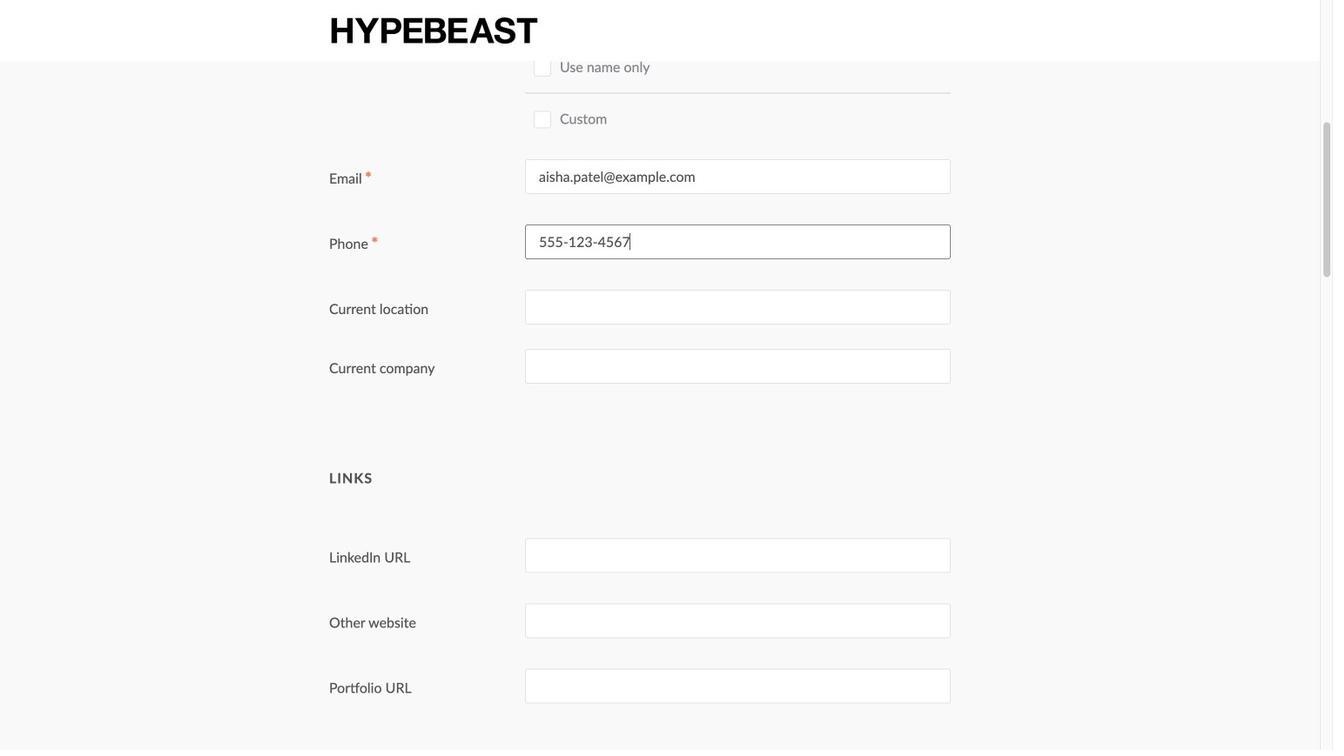 Task type: vqa. For each thing, say whether or not it's contained in the screenshot.
"Nuvoair Logo"
no



Task type: describe. For each thing, give the bounding box(es) containing it.
hypebeast logo image
[[329, 15, 540, 46]]



Task type: locate. For each thing, give the bounding box(es) containing it.
None text field
[[525, 290, 951, 325], [525, 604, 951, 639], [525, 670, 951, 704], [525, 290, 951, 325], [525, 604, 951, 639], [525, 670, 951, 704]]

None checkbox
[[799, 1, 817, 18], [534, 59, 551, 77], [799, 1, 817, 18], [534, 59, 551, 77]]

None checkbox
[[534, 1, 551, 18], [663, 1, 681, 18], [534, 111, 551, 128], [534, 1, 551, 18], [663, 1, 681, 18], [534, 111, 551, 128]]

None text field
[[525, 225, 951, 259], [525, 349, 951, 384], [525, 539, 951, 574], [525, 225, 951, 259], [525, 349, 951, 384], [525, 539, 951, 574]]

None email field
[[525, 159, 951, 194]]



